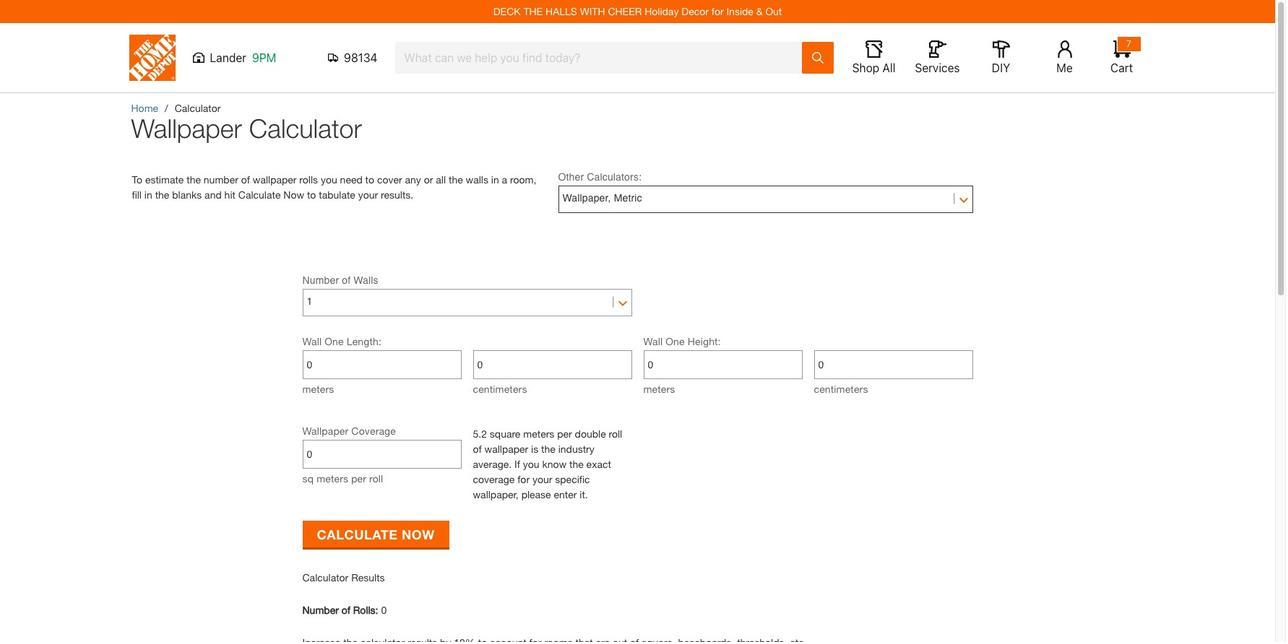 Task type: describe. For each thing, give the bounding box(es) containing it.
to estimate the number of wallpaper rolls   you need to cover any or all the walls in a room, fill in the blanks and hit calculate now to tabulate your results.
[[132, 173, 537, 201]]

please
[[522, 489, 551, 501]]

services button
[[915, 40, 961, 75]]

shop
[[853, 61, 880, 74]]

of inside "to estimate the number of wallpaper rolls   you need to cover any or all the walls in a room, fill in the blanks and hit calculate now to tabulate your results."
[[241, 173, 250, 186]]

out
[[766, 5, 782, 17]]

cart
[[1111, 61, 1133, 74]]

sq meters per roll
[[302, 473, 383, 485]]

services
[[915, 61, 960, 74]]

wallpaper,
[[473, 489, 519, 501]]

calculators:
[[587, 171, 642, 183]]

coverage
[[473, 473, 515, 486]]

5.2 square meters
[[473, 428, 555, 440]]

5.2
[[473, 428, 487, 440]]

lander 9pm
[[210, 51, 276, 64]]

and
[[205, 189, 222, 201]]

per inside per double roll of wallpaper is the industry average. if you know the exact coverage for your specific wallpaper, please enter it.
[[557, 428, 572, 440]]

if
[[515, 458, 520, 471]]

shop all button
[[851, 40, 897, 75]]

the right all
[[449, 173, 463, 186]]

meters right the sq
[[317, 473, 348, 485]]

all
[[436, 173, 446, 186]]

9pm
[[252, 51, 276, 64]]

the down estimate
[[155, 189, 169, 201]]

number for number of rolls: 0
[[302, 604, 339, 617]]

meters up is
[[524, 428, 555, 440]]

your inside per double roll of wallpaper is the industry average. if you know the exact coverage for your specific wallpaper, please enter it.
[[533, 473, 553, 486]]

1
[[307, 296, 313, 307]]

wall one height:
[[644, 335, 721, 348]]

inside
[[727, 5, 754, 17]]

1 horizontal spatial in
[[491, 173, 499, 186]]

me button
[[1042, 40, 1088, 75]]

metric
[[614, 192, 642, 204]]

square
[[490, 428, 521, 440]]

wallpaper inside home / calculator wallpaper calculator
[[131, 113, 242, 144]]

tabulate
[[319, 189, 356, 201]]

now
[[402, 527, 435, 542]]

room,
[[510, 173, 537, 186]]

0
[[381, 604, 387, 617]]

wall one length:
[[302, 335, 382, 348]]

of inside per double roll of wallpaper is the industry average. if you know the exact coverage for your specific wallpaper, please enter it.
[[473, 443, 482, 455]]

know
[[542, 458, 567, 471]]

0 horizontal spatial in
[[144, 189, 152, 201]]

any
[[405, 173, 421, 186]]

walls
[[354, 275, 379, 286]]

1 horizontal spatial to
[[365, 173, 374, 186]]

wallpaper,
[[563, 192, 611, 204]]

coverage
[[352, 425, 396, 437]]

is
[[531, 443, 539, 455]]

98134
[[344, 51, 378, 64]]

double
[[575, 428, 606, 440]]

home
[[131, 102, 158, 114]]

calculator up 'rolls'
[[249, 113, 362, 144]]

the down 'industry' at the bottom of the page
[[570, 458, 584, 471]]

to
[[132, 173, 142, 186]]

diy button
[[978, 40, 1025, 75]]

the
[[524, 5, 543, 17]]

decor
[[682, 5, 709, 17]]

number of walls
[[302, 275, 379, 286]]

1 centimeters from the left
[[473, 383, 527, 395]]

cart 7
[[1111, 38, 1133, 74]]

you inside "to estimate the number of wallpaper rolls   you need to cover any or all the walls in a room, fill in the blanks and hit calculate now to tabulate your results."
[[321, 173, 337, 186]]

1 button
[[307, 291, 628, 312]]

other
[[558, 171, 584, 183]]

a
[[502, 173, 507, 186]]

enter
[[554, 489, 577, 501]]

specific
[[555, 473, 590, 486]]

0 vertical spatial for
[[712, 5, 724, 17]]

cheer
[[608, 5, 642, 17]]

wallpaper, metric button
[[563, 187, 969, 209]]

calculate now button
[[302, 521, 450, 548]]

blanks
[[172, 189, 202, 201]]

&
[[757, 5, 763, 17]]

sq
[[302, 473, 314, 485]]

shop all
[[853, 61, 896, 74]]

other calculators:
[[558, 171, 642, 183]]

home / calculator wallpaper calculator
[[131, 102, 362, 144]]



Task type: vqa. For each thing, say whether or not it's contained in the screenshot.
display icon
no



Task type: locate. For each thing, give the bounding box(es) containing it.
halls
[[546, 5, 577, 17]]

0 vertical spatial roll
[[609, 428, 622, 440]]

wallpaper down "square" on the bottom of the page
[[485, 443, 529, 455]]

the up blanks
[[187, 173, 201, 186]]

1 horizontal spatial one
[[666, 335, 685, 348]]

wallpaper coverage
[[302, 425, 396, 437]]

industry
[[559, 443, 595, 455]]

one
[[325, 335, 344, 348], [666, 335, 685, 348]]

1 horizontal spatial roll
[[609, 428, 622, 440]]

wall
[[302, 335, 322, 348], [644, 335, 663, 348]]

/
[[165, 102, 168, 114]]

7
[[1127, 38, 1132, 49]]

wallpaper up estimate
[[131, 113, 242, 144]]

deck
[[493, 5, 521, 17]]

1 horizontal spatial for
[[712, 5, 724, 17]]

0 horizontal spatial one
[[325, 335, 344, 348]]

length:
[[347, 335, 382, 348]]

1 horizontal spatial per
[[557, 428, 572, 440]]

0 vertical spatial number
[[302, 275, 339, 286]]

2 centimeters from the left
[[814, 383, 868, 395]]

0 horizontal spatial wallpaper
[[131, 113, 242, 144]]

one for length:
[[325, 335, 344, 348]]

0 horizontal spatial roll
[[369, 473, 383, 485]]

0 horizontal spatial you
[[321, 173, 337, 186]]

calculate
[[238, 189, 281, 201]]

results
[[351, 572, 385, 584]]

number down calculator results
[[302, 604, 339, 617]]

number
[[204, 173, 238, 186]]

0 vertical spatial wallpaper
[[253, 173, 297, 186]]

fill
[[132, 189, 142, 201]]

wallpaper
[[253, 173, 297, 186], [485, 443, 529, 455]]

of down 5.2
[[473, 443, 482, 455]]

one for height:
[[666, 335, 685, 348]]

results.
[[381, 189, 414, 201]]

1 vertical spatial in
[[144, 189, 152, 201]]

number
[[302, 275, 339, 286], [302, 604, 339, 617]]

height:
[[688, 335, 721, 348]]

1 horizontal spatial wallpaper
[[485, 443, 529, 455]]

wall left "height:"
[[644, 335, 663, 348]]

2 number from the top
[[302, 604, 339, 617]]

to down 'rolls'
[[307, 189, 316, 201]]

cover
[[377, 173, 402, 186]]

your down need
[[358, 189, 378, 201]]

the right is
[[541, 443, 556, 455]]

per up 'industry' at the bottom of the page
[[557, 428, 572, 440]]

in left a
[[491, 173, 499, 186]]

exact
[[587, 458, 611, 471]]

the home depot logo image
[[129, 35, 175, 81]]

0 vertical spatial you
[[321, 173, 337, 186]]

in
[[491, 173, 499, 186], [144, 189, 152, 201]]

number up 1
[[302, 275, 339, 286]]

wallpaper, metric
[[563, 192, 642, 204]]

to
[[365, 173, 374, 186], [307, 189, 316, 201]]

rolls:
[[353, 604, 378, 617]]

0 horizontal spatial for
[[518, 473, 530, 486]]

roll inside per double roll of wallpaper is the industry average. if you know the exact coverage for your specific wallpaper, please enter it.
[[609, 428, 622, 440]]

to right need
[[365, 173, 374, 186]]

wallpaper inside "to estimate the number of wallpaper rolls   you need to cover any or all the walls in a room, fill in the blanks and hit calculate now to tabulate your results."
[[253, 173, 297, 186]]

calculator results
[[302, 572, 385, 584]]

calculator right /
[[175, 102, 221, 114]]

roll
[[609, 428, 622, 440], [369, 473, 383, 485]]

1 vertical spatial per
[[351, 473, 367, 485]]

centimeters
[[473, 383, 527, 395], [814, 383, 868, 395]]

0 vertical spatial wallpaper
[[131, 113, 242, 144]]

0 horizontal spatial centimeters
[[473, 383, 527, 395]]

per down "wallpaper coverage"
[[351, 473, 367, 485]]

What can we help you find today? search field
[[404, 43, 801, 73]]

you up tabulate
[[321, 173, 337, 186]]

now
[[284, 189, 304, 201]]

1 vertical spatial wallpaper
[[302, 425, 349, 437]]

0 horizontal spatial per
[[351, 473, 367, 485]]

it.
[[580, 489, 588, 501]]

rolls
[[299, 173, 318, 186]]

one left length:
[[325, 335, 344, 348]]

wallpaper inside per double roll of wallpaper is the industry average. if you know the exact coverage for your specific wallpaper, please enter it.
[[485, 443, 529, 455]]

1 one from the left
[[325, 335, 344, 348]]

0 horizontal spatial wallpaper
[[253, 173, 297, 186]]

wallpaper
[[131, 113, 242, 144], [302, 425, 349, 437]]

1 wall from the left
[[302, 335, 322, 348]]

you inside per double roll of wallpaper is the industry average. if you know the exact coverage for your specific wallpaper, please enter it.
[[523, 458, 540, 471]]

hit
[[225, 189, 236, 201]]

or
[[424, 173, 433, 186]]

me
[[1057, 61, 1073, 74]]

0 vertical spatial in
[[491, 173, 499, 186]]

your up the please
[[533, 473, 553, 486]]

with
[[580, 5, 605, 17]]

2 one from the left
[[666, 335, 685, 348]]

0 horizontal spatial wall
[[302, 335, 322, 348]]

1 horizontal spatial wallpaper
[[302, 425, 349, 437]]

None number field
[[307, 351, 457, 379], [477, 351, 628, 379], [648, 351, 798, 379], [819, 351, 969, 379], [307, 441, 457, 468], [307, 351, 457, 379], [477, 351, 628, 379], [648, 351, 798, 379], [819, 351, 969, 379], [307, 441, 457, 468]]

diy
[[992, 61, 1011, 74]]

0 vertical spatial per
[[557, 428, 572, 440]]

wall for wall one length:
[[302, 335, 322, 348]]

wall down 1
[[302, 335, 322, 348]]

roll right the double at the left bottom
[[609, 428, 622, 440]]

for down if
[[518, 473, 530, 486]]

1 vertical spatial for
[[518, 473, 530, 486]]

meters
[[302, 383, 334, 395], [644, 383, 675, 395], [524, 428, 555, 440], [317, 473, 348, 485]]

home link
[[131, 102, 158, 114]]

calculator up number of rolls: 0
[[302, 572, 349, 584]]

1 horizontal spatial your
[[533, 473, 553, 486]]

of up calculate
[[241, 173, 250, 186]]

1 horizontal spatial centimeters
[[814, 383, 868, 395]]

1 vertical spatial number
[[302, 604, 339, 617]]

one left "height:"
[[666, 335, 685, 348]]

you right if
[[523, 458, 540, 471]]

you
[[321, 173, 337, 186], [523, 458, 540, 471]]

calculate now
[[317, 527, 435, 542]]

roll down 'coverage'
[[369, 473, 383, 485]]

your
[[358, 189, 378, 201], [533, 473, 553, 486]]

of left rolls:
[[342, 604, 350, 617]]

wallpaper left 'coverage'
[[302, 425, 349, 437]]

0 vertical spatial to
[[365, 173, 374, 186]]

estimate
[[145, 173, 184, 186]]

need
[[340, 173, 363, 186]]

per double roll of wallpaper is the industry average. if you know the exact coverage for your specific wallpaper, please enter it.
[[473, 428, 622, 501]]

1 vertical spatial wallpaper
[[485, 443, 529, 455]]

0 horizontal spatial your
[[358, 189, 378, 201]]

number for number of walls
[[302, 275, 339, 286]]

2 wall from the left
[[644, 335, 663, 348]]

deck the halls with cheer holiday decor for inside & out link
[[493, 5, 782, 17]]

meters down wall one height:
[[644, 383, 675, 395]]

for
[[712, 5, 724, 17], [518, 473, 530, 486]]

number of rolls: 0
[[302, 604, 387, 617]]

98134 button
[[328, 51, 378, 65]]

1 vertical spatial your
[[533, 473, 553, 486]]

average.
[[473, 458, 512, 471]]

1 vertical spatial roll
[[369, 473, 383, 485]]

for left "inside"
[[712, 5, 724, 17]]

all
[[883, 61, 896, 74]]

holiday
[[645, 5, 679, 17]]

0 horizontal spatial to
[[307, 189, 316, 201]]

calculate
[[317, 527, 398, 542]]

your inside "to estimate the number of wallpaper rolls   you need to cover any or all the walls in a room, fill in the blanks and hit calculate now to tabulate your results."
[[358, 189, 378, 201]]

the
[[187, 173, 201, 186], [449, 173, 463, 186], [155, 189, 169, 201], [541, 443, 556, 455], [570, 458, 584, 471]]

meters up "wallpaper coverage"
[[302, 383, 334, 395]]

lander
[[210, 51, 246, 64]]

for inside per double roll of wallpaper is the industry average. if you know the exact coverage for your specific wallpaper, please enter it.
[[518, 473, 530, 486]]

of left walls
[[342, 275, 351, 286]]

wall for wall one height:
[[644, 335, 663, 348]]

deck the halls with cheer holiday decor for inside & out
[[493, 5, 782, 17]]

1 horizontal spatial you
[[523, 458, 540, 471]]

wallpaper up calculate
[[253, 173, 297, 186]]

in right fill
[[144, 189, 152, 201]]

walls
[[466, 173, 489, 186]]

1 number from the top
[[302, 275, 339, 286]]

1 vertical spatial to
[[307, 189, 316, 201]]

1 vertical spatial you
[[523, 458, 540, 471]]

0 vertical spatial your
[[358, 189, 378, 201]]

1 horizontal spatial wall
[[644, 335, 663, 348]]



